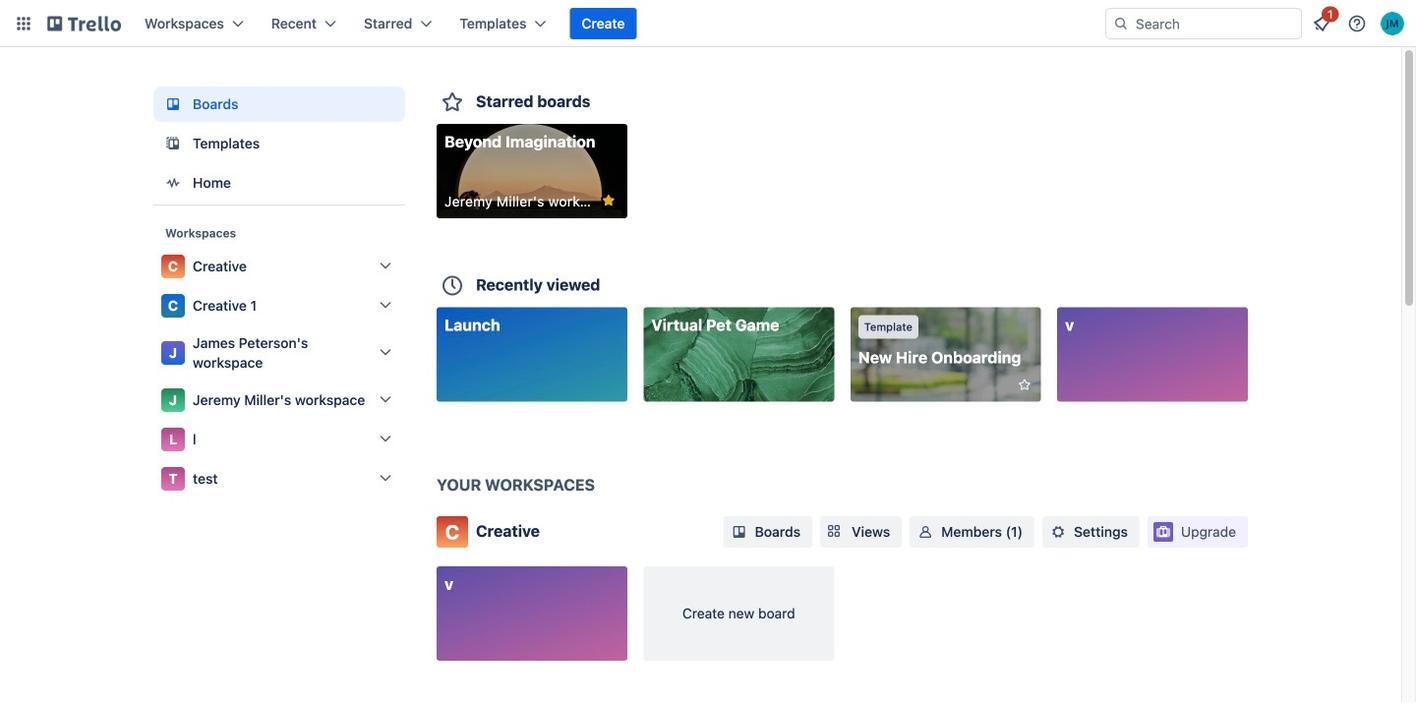 Task type: vqa. For each thing, say whether or not it's contained in the screenshot.
Bold ⌘B icon
no



Task type: describe. For each thing, give the bounding box(es) containing it.
2 sm image from the left
[[1048, 522, 1068, 542]]

click to star this board. it will be added to your starred list. image
[[1014, 376, 1031, 394]]

1 sm image from the left
[[916, 522, 935, 542]]

1 notification image
[[1310, 12, 1334, 35]]

jeremy miller (jeremymiller198) image
[[1381, 12, 1404, 35]]

Search field
[[1129, 10, 1301, 37]]

sm image
[[729, 522, 749, 542]]



Task type: locate. For each thing, give the bounding box(es) containing it.
template board image
[[161, 132, 185, 155]]

0 horizontal spatial sm image
[[916, 522, 935, 542]]

primary element
[[0, 0, 1416, 47]]

home image
[[161, 171, 185, 195]]

board image
[[161, 92, 185, 116]]

search image
[[1113, 16, 1129, 31]]

open information menu image
[[1347, 14, 1367, 33]]

sm image
[[916, 522, 935, 542], [1048, 522, 1068, 542]]

1 horizontal spatial sm image
[[1048, 522, 1068, 542]]

back to home image
[[47, 8, 121, 39]]



